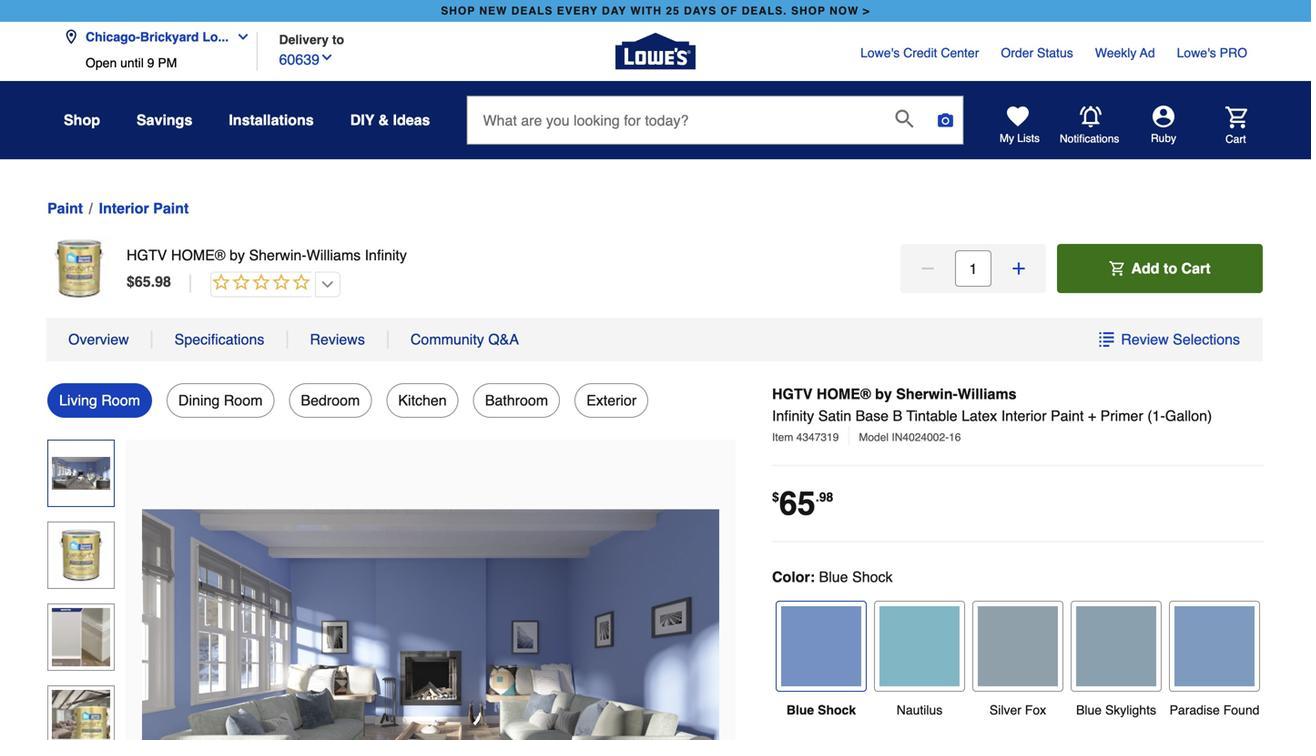 Task type: vqa. For each thing, say whether or not it's contained in the screenshot.
Color : Blue Shock
yes



Task type: locate. For each thing, give the bounding box(es) containing it.
living room image
[[52, 457, 110, 490], [142, 510, 719, 740]]

thumbnail: 2 image
[[52, 690, 110, 740]]

blue skylights
[[1076, 703, 1156, 717]]

delivery
[[279, 32, 329, 47]]

0 vertical spatial chevron down image
[[229, 30, 251, 44]]

0 horizontal spatial chevron down image
[[229, 30, 251, 44]]

shock right ':'
[[852, 569, 893, 585]]

65
[[135, 273, 151, 290], [779, 485, 816, 523]]

by for hgtv home® by sherwin-williams infinity
[[230, 247, 245, 264]]

by inside hgtv home® by sherwin-williams infinity satin base b tintable latex interior paint + primer (1-gallon)
[[875, 386, 892, 402]]

Stepper number input field with increment and decrement buttons number field
[[955, 250, 991, 287]]

0 vertical spatial sherwin-
[[249, 247, 306, 264]]

0 vertical spatial living room image
[[52, 457, 110, 490]]

savings
[[137, 112, 192, 128]]

65 right productimage
[[135, 273, 151, 290]]

0 vertical spatial interior
[[99, 200, 149, 217]]

cart inside button
[[1225, 133, 1246, 145]]

model
[[859, 431, 889, 444]]

room right dining
[[224, 392, 263, 409]]

1 vertical spatial cart
[[1181, 260, 1210, 277]]

0 vertical spatial hgtv
[[127, 247, 167, 264]]

cart right add
[[1181, 260, 1210, 277]]

0 horizontal spatial room
[[101, 392, 140, 409]]

1 horizontal spatial to
[[1164, 260, 1177, 277]]

cart
[[1225, 133, 1246, 145], [1181, 260, 1210, 277]]

1 vertical spatial infinity
[[772, 407, 814, 424]]

shock left nautilus
[[818, 703, 856, 717]]

1 vertical spatial living room image
[[142, 510, 719, 740]]

1 horizontal spatial by
[[875, 386, 892, 402]]

paint up productimage
[[47, 200, 83, 217]]

0 horizontal spatial 65
[[135, 273, 151, 290]]

1 horizontal spatial williams
[[958, 386, 1017, 402]]

by
[[230, 247, 245, 264], [875, 386, 892, 402]]

by up "zero stars" image
[[230, 247, 245, 264]]

$ 65 . 98 down item 4347319
[[772, 485, 833, 523]]

option group
[[772, 586, 1264, 728]]

paradise
[[1170, 703, 1220, 717]]

1 vertical spatial chevron down image
[[320, 50, 334, 65]]

delivery to
[[279, 32, 344, 47]]

lowe's home improvement logo image
[[615, 11, 696, 92]]

paint left +
[[1051, 407, 1084, 424]]

my lists
[[1000, 132, 1040, 145]]

chicago-brickyard lo...
[[86, 30, 229, 44]]

hgtv down interior paint link
[[127, 247, 167, 264]]

williams up "latex"
[[958, 386, 1017, 402]]

open until 9 pm
[[86, 56, 177, 70]]

1 horizontal spatial hgtv
[[772, 386, 813, 402]]

by up base
[[875, 386, 892, 402]]

0 vertical spatial infinity
[[365, 247, 407, 264]]

$ down item
[[772, 490, 779, 504]]

paint down savings button
[[153, 200, 189, 217]]

0 vertical spatial .
[[151, 273, 155, 290]]

0 vertical spatial 65
[[135, 273, 151, 290]]

home® inside hgtv home® by sherwin-williams infinity satin base b tintable latex interior paint + primer (1-gallon)
[[817, 386, 871, 402]]

Search Query text field
[[467, 97, 881, 144]]

blue for blue skylights
[[1076, 703, 1102, 717]]

chevron down image left delivery
[[229, 30, 251, 44]]

blue
[[819, 569, 848, 585], [787, 703, 814, 717], [1076, 703, 1102, 717]]

until
[[120, 56, 144, 70]]

0 horizontal spatial cart
[[1181, 260, 1210, 277]]

0 horizontal spatial paint
[[47, 200, 83, 217]]

paint link
[[47, 198, 83, 219]]

paint
[[47, 200, 83, 217], [153, 200, 189, 217], [1051, 407, 1084, 424]]

hgtv
[[127, 247, 167, 264], [772, 386, 813, 402]]

my lists link
[[1000, 106, 1040, 146]]

1 horizontal spatial chevron down image
[[320, 50, 334, 65]]

1 vertical spatial hgtv
[[772, 386, 813, 402]]

2 room from the left
[[224, 392, 263, 409]]

bathroom
[[485, 392, 548, 409]]

nautilus
[[897, 703, 943, 717]]

0 vertical spatial by
[[230, 247, 245, 264]]

to inside button
[[1164, 260, 1177, 277]]

0 vertical spatial to
[[332, 32, 344, 47]]

cart inside button
[[1181, 260, 1210, 277]]

location image
[[64, 30, 78, 44]]

. down interior paint link
[[151, 273, 155, 290]]

to right add
[[1164, 260, 1177, 277]]

sherwin- inside hgtv home® by sherwin-williams infinity satin base b tintable latex interior paint + primer (1-gallon)
[[896, 386, 958, 402]]

0 horizontal spatial hgtv
[[127, 247, 167, 264]]

None search field
[[467, 96, 964, 162]]

1 vertical spatial $
[[772, 490, 779, 504]]

1 horizontal spatial $ 65 . 98
[[772, 485, 833, 523]]

1 vertical spatial shock
[[818, 703, 856, 717]]

chevron down image
[[229, 30, 251, 44], [320, 50, 334, 65]]

0 vertical spatial williams
[[306, 247, 361, 264]]

room
[[101, 392, 140, 409], [224, 392, 263, 409]]

0 horizontal spatial interior
[[99, 200, 149, 217]]

0 vertical spatial $ 65 . 98
[[127, 273, 171, 290]]

1 horizontal spatial home®
[[817, 386, 871, 402]]

0 horizontal spatial home®
[[171, 247, 226, 264]]

to
[[332, 32, 344, 47], [1164, 260, 1177, 277]]

2 horizontal spatial paint
[[1051, 407, 1084, 424]]

1 vertical spatial interior
[[1001, 407, 1047, 424]]

0 vertical spatial cart
[[1225, 133, 1246, 145]]

1 vertical spatial 98
[[819, 490, 833, 504]]

98
[[155, 273, 171, 290], [819, 490, 833, 504]]

0 horizontal spatial williams
[[306, 247, 361, 264]]

thumbnail: 1 image
[[52, 608, 110, 666]]

interior right "latex"
[[1001, 407, 1047, 424]]

1 horizontal spatial shop
[[791, 5, 826, 17]]

1 vertical spatial to
[[1164, 260, 1177, 277]]

to for delivery
[[332, 32, 344, 47]]

0 vertical spatial $
[[127, 273, 135, 290]]

98 down interior paint link
[[155, 273, 171, 290]]

0 horizontal spatial 98
[[155, 273, 171, 290]]

0 horizontal spatial sherwin-
[[249, 247, 306, 264]]

williams inside hgtv home® by sherwin-williams infinity satin base b tintable latex interior paint + primer (1-gallon)
[[958, 386, 1017, 402]]

0 horizontal spatial shop
[[441, 5, 475, 17]]

option group containing blue shock
[[772, 586, 1264, 728]]

.
[[151, 273, 155, 290], [816, 490, 819, 504]]

shop left new
[[441, 5, 475, 17]]

lowe's left credit
[[860, 46, 900, 60]]

model in4024002-16
[[859, 431, 961, 444]]

dining
[[178, 392, 220, 409]]

0 horizontal spatial to
[[332, 32, 344, 47]]

1 horizontal spatial interior
[[1001, 407, 1047, 424]]

order status
[[1001, 46, 1073, 60]]

1 vertical spatial home®
[[817, 386, 871, 402]]

lowe's left pro
[[1177, 46, 1216, 60]]

chevron down image down delivery to
[[320, 50, 334, 65]]

infinity inside hgtv home® by sherwin-williams infinity satin base b tintable latex interior paint + primer (1-gallon)
[[772, 407, 814, 424]]

williams
[[306, 247, 361, 264], [958, 386, 1017, 402]]

specifications
[[175, 331, 264, 348]]

room for living room
[[101, 392, 140, 409]]

2 horizontal spatial blue
[[1076, 703, 1102, 717]]

room for dining room
[[224, 392, 263, 409]]

1 vertical spatial .
[[816, 490, 819, 504]]

sherwin- up "zero stars" image
[[249, 247, 306, 264]]

0 vertical spatial shock
[[852, 569, 893, 585]]

hgtv up item
[[772, 386, 813, 402]]

1 vertical spatial sherwin-
[[896, 386, 958, 402]]

installations
[[229, 112, 314, 128]]

interior right paint link
[[99, 200, 149, 217]]

list view image
[[1099, 332, 1114, 347]]

1 horizontal spatial room
[[224, 392, 263, 409]]

to right delivery
[[332, 32, 344, 47]]

interior inside hgtv home® by sherwin-williams infinity satin base b tintable latex interior paint + primer (1-gallon)
[[1001, 407, 1047, 424]]

98 down the 4347319
[[819, 490, 833, 504]]

$ 65 . 98 right productimage
[[127, 273, 171, 290]]

primer
[[1100, 407, 1143, 424]]

1 horizontal spatial 65
[[779, 485, 816, 523]]

kitchen
[[398, 392, 447, 409]]

shop left now
[[791, 5, 826, 17]]

infinity for hgtv home® by sherwin-williams infinity satin base b tintable latex interior paint + primer (1-gallon)
[[772, 407, 814, 424]]

0 horizontal spatial by
[[230, 247, 245, 264]]

sherwin- for hgtv home® by sherwin-williams infinity satin base b tintable latex interior paint + primer (1-gallon)
[[896, 386, 958, 402]]

0 horizontal spatial blue
[[787, 703, 814, 717]]

every
[[557, 5, 598, 17]]

interior
[[99, 200, 149, 217], [1001, 407, 1047, 424]]

shock inside option group
[[818, 703, 856, 717]]

1 room from the left
[[101, 392, 140, 409]]

lowe's pro
[[1177, 46, 1247, 60]]

lowe's
[[860, 46, 900, 60], [1177, 46, 1216, 60]]

sherwin- up tintable
[[896, 386, 958, 402]]

25
[[666, 5, 680, 17]]

1 horizontal spatial cart
[[1225, 133, 1246, 145]]

hgtv inside hgtv home® by sherwin-williams infinity satin base b tintable latex interior paint + primer (1-gallon)
[[772, 386, 813, 402]]

1 vertical spatial $ 65 . 98
[[772, 485, 833, 523]]

williams for hgtv home® by sherwin-williams infinity satin base b tintable latex interior paint + primer (1-gallon)
[[958, 386, 1017, 402]]

lists
[[1017, 132, 1040, 145]]

infinity
[[365, 247, 407, 264], [772, 407, 814, 424]]

shop
[[441, 5, 475, 17], [791, 5, 826, 17]]

chevron down image inside chicago-brickyard lo... "button"
[[229, 30, 251, 44]]

williams up "zero stars" image
[[306, 247, 361, 264]]

community q&a
[[410, 331, 519, 348]]

hgtv home® by sherwin-williams infinity satin base b tintable latex interior paint + primer (1-gallon)
[[772, 386, 1212, 424]]

2 lowe's from the left
[[1177, 46, 1216, 60]]

&
[[378, 112, 389, 128]]

1 horizontal spatial infinity
[[772, 407, 814, 424]]

1 vertical spatial williams
[[958, 386, 1017, 402]]

lowe's pro link
[[1177, 44, 1247, 62]]

1 horizontal spatial lowe's
[[1177, 46, 1216, 60]]

1 lowe's from the left
[[860, 46, 900, 60]]

my
[[1000, 132, 1014, 145]]

lowe's inside 'link'
[[860, 46, 900, 60]]

1 horizontal spatial 98
[[819, 490, 833, 504]]

. down the 4347319
[[816, 490, 819, 504]]

0 horizontal spatial infinity
[[365, 247, 407, 264]]

home® up the satin
[[817, 386, 871, 402]]

paradise found
[[1170, 703, 1260, 717]]

0 horizontal spatial $
[[127, 273, 135, 290]]

silver
[[990, 703, 1021, 717]]

add to cart
[[1131, 260, 1210, 277]]

home® for hgtv home® by sherwin-williams infinity satin base b tintable latex interior paint + primer (1-gallon)
[[817, 386, 871, 402]]

room right living
[[101, 392, 140, 409]]

shock
[[852, 569, 893, 585], [818, 703, 856, 717]]

brickyard
[[140, 30, 199, 44]]

$ right productimage
[[127, 273, 135, 290]]

65 down item 4347319
[[779, 485, 816, 523]]

overview
[[68, 331, 129, 348]]

lowe's home improvement notification center image
[[1080, 106, 1102, 128]]

minus image
[[919, 259, 937, 278]]

of
[[721, 5, 738, 17]]

cart down lowe's home improvement cart "icon" on the top right
[[1225, 133, 1246, 145]]

status
[[1037, 46, 1073, 60]]

item 4347319
[[772, 431, 839, 444]]

home® down interior paint link
[[171, 247, 226, 264]]

1 vertical spatial by
[[875, 386, 892, 402]]

camera image
[[936, 111, 955, 129]]

hgtv home® by sherwin-williams infinity satin base b tintable latex interior paint + primer (1-gallon) element
[[772, 383, 1264, 427]]

1 horizontal spatial sherwin-
[[896, 386, 958, 402]]

installations button
[[229, 104, 314, 137]]

0 vertical spatial home®
[[171, 247, 226, 264]]

interior paint link
[[99, 198, 189, 219]]

0 horizontal spatial lowe's
[[860, 46, 900, 60]]



Task type: describe. For each thing, give the bounding box(es) containing it.
overview link
[[68, 330, 129, 349]]

paint inside hgtv home® by sherwin-williams infinity satin base b tintable latex interior paint + primer (1-gallon)
[[1051, 407, 1084, 424]]

lowe's for lowe's pro
[[1177, 46, 1216, 60]]

sherwin- for hgtv home® by sherwin-williams infinity
[[249, 247, 306, 264]]

item
[[772, 431, 793, 444]]

living
[[59, 392, 97, 409]]

order status link
[[1001, 44, 1073, 62]]

living room
[[59, 392, 140, 409]]

ideas
[[393, 112, 430, 128]]

add
[[1131, 260, 1160, 277]]

1 shop from the left
[[441, 5, 475, 17]]

0 horizontal spatial $ 65 . 98
[[127, 273, 171, 290]]

weekly ad link
[[1095, 44, 1155, 62]]

add to cart button
[[1057, 244, 1263, 293]]

q&a
[[488, 331, 519, 348]]

>
[[863, 5, 870, 17]]

:
[[810, 569, 815, 585]]

exterior
[[586, 392, 637, 409]]

chicago-
[[86, 30, 140, 44]]

2 shop from the left
[[791, 5, 826, 17]]

lowe's for lowe's credit center
[[860, 46, 900, 60]]

zero stars image
[[209, 271, 330, 298]]

b
[[893, 407, 902, 424]]

ad
[[1140, 46, 1155, 60]]

order
[[1001, 46, 1033, 60]]

diy & ideas button
[[350, 104, 430, 137]]

review selections
[[1121, 331, 1240, 348]]

chicago-brickyard lo... button
[[64, 19, 258, 56]]

1 horizontal spatial blue
[[819, 569, 848, 585]]

review
[[1121, 331, 1169, 348]]

reviews
[[310, 331, 365, 348]]

shop new deals every day with 25 days of deals. shop now > link
[[437, 0, 874, 22]]

with
[[630, 5, 662, 17]]

latex
[[962, 407, 997, 424]]

found
[[1223, 703, 1260, 717]]

base thumbnail: 0 image
[[52, 526, 110, 585]]

1 horizontal spatial paint
[[153, 200, 189, 217]]

ruby
[[1151, 132, 1176, 145]]

fox
[[1025, 703, 1046, 717]]

(1-
[[1147, 407, 1165, 424]]

community q&a link
[[410, 330, 519, 349]]

to for add
[[1164, 260, 1177, 277]]

day
[[602, 5, 627, 17]]

1 vertical spatial 65
[[779, 485, 816, 523]]

in4024002-
[[892, 431, 949, 444]]

shop button
[[64, 104, 100, 137]]

productimage image
[[46, 236, 112, 301]]

diy & ideas
[[350, 112, 430, 128]]

cart button
[[1200, 106, 1247, 146]]

reviews link
[[310, 330, 365, 349]]

blue for blue shock
[[787, 703, 814, 717]]

1 horizontal spatial $
[[772, 490, 779, 504]]

savings button
[[137, 104, 192, 137]]

lowe's credit center
[[860, 46, 979, 60]]

hgtv for hgtv home® by sherwin-williams infinity
[[127, 247, 167, 264]]

4347319
[[796, 431, 839, 444]]

bedroom
[[301, 392, 360, 409]]

0 horizontal spatial .
[[151, 273, 155, 290]]

notifications
[[1060, 132, 1119, 145]]

weekly ad
[[1095, 46, 1155, 60]]

deals
[[511, 5, 553, 17]]

lowe's home improvement cart image
[[1225, 106, 1247, 128]]

weekly
[[1095, 46, 1137, 60]]

9
[[147, 56, 154, 70]]

selections
[[1173, 331, 1240, 348]]

60639 button
[[279, 47, 334, 71]]

cart image
[[1109, 261, 1124, 276]]

plus image
[[1010, 259, 1028, 278]]

lowe's home improvement lists image
[[1007, 106, 1029, 127]]

+
[[1088, 407, 1096, 424]]

by for hgtv home® by sherwin-williams infinity satin base b tintable latex interior paint + primer (1-gallon)
[[875, 386, 892, 402]]

pm
[[158, 56, 177, 70]]

lowe's credit center link
[[860, 44, 979, 62]]

center
[[941, 46, 979, 60]]

deals.
[[742, 5, 787, 17]]

skylights
[[1105, 703, 1156, 717]]

16
[[949, 431, 961, 444]]

search image
[[895, 109, 914, 128]]

1 horizontal spatial .
[[816, 490, 819, 504]]

open
[[86, 56, 117, 70]]

0 horizontal spatial living room image
[[52, 457, 110, 490]]

lo...
[[202, 30, 229, 44]]

1 horizontal spatial living room image
[[142, 510, 719, 740]]

diy
[[350, 112, 374, 128]]

specifications link
[[175, 330, 264, 349]]

review selections button
[[1098, 330, 1241, 349]]

infinity for hgtv home® by sherwin-williams infinity
[[365, 247, 407, 264]]

ruby button
[[1120, 106, 1207, 146]]

color : blue shock
[[772, 569, 893, 585]]

now
[[830, 5, 859, 17]]

hgtv for hgtv home® by sherwin-williams infinity satin base b tintable latex interior paint + primer (1-gallon)
[[772, 386, 813, 402]]

shop new deals every day with 25 days of deals. shop now >
[[441, 5, 870, 17]]

interior paint
[[99, 200, 189, 217]]

community
[[410, 331, 484, 348]]

new
[[479, 5, 507, 17]]

gallon)
[[1165, 407, 1212, 424]]

credit
[[903, 46, 937, 60]]

williams for hgtv home® by sherwin-williams infinity
[[306, 247, 361, 264]]

0 vertical spatial 98
[[155, 273, 171, 290]]

98 inside $ 65 . 98
[[819, 490, 833, 504]]

chevron down image inside the "60639" button
[[320, 50, 334, 65]]

home® for hgtv home® by sherwin-williams infinity
[[171, 247, 226, 264]]

base
[[855, 407, 889, 424]]

satin
[[818, 407, 851, 424]]

pro
[[1220, 46, 1247, 60]]

days
[[684, 5, 717, 17]]



